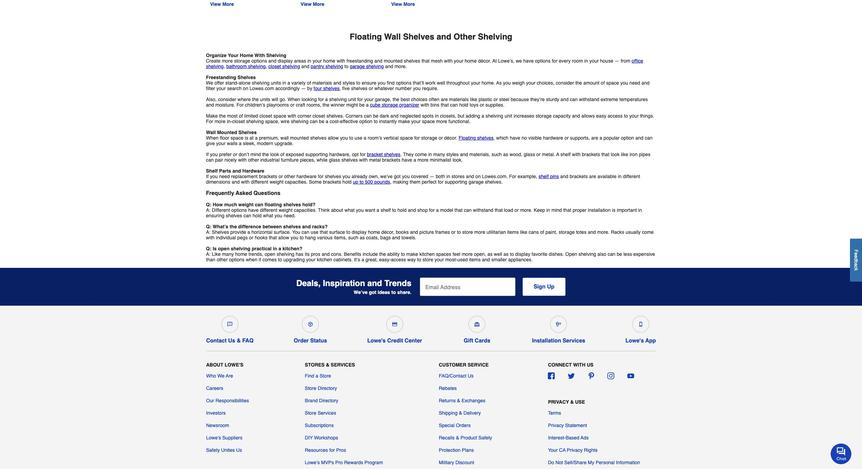 Task type: vqa. For each thing, say whether or not it's contained in the screenshot.
chevron right image related to Moulding & Millwork
no



Task type: locate. For each thing, give the bounding box(es) containing it.
0 horizontal spatial shelves.
[[327, 113, 344, 119]]

on left lowes.com. at the right
[[476, 174, 481, 180]]

to right comes
[[278, 257, 282, 263]]

and up make
[[206, 102, 214, 108]]

mobile image
[[639, 322, 643, 327]]

your left things.
[[630, 113, 639, 119]]

more right 'create'
[[222, 58, 233, 64]]

space inside we offer stand-alone shelving units in a variety of materials and styles to ensure you find options that'll work well throughout your home. as you weigh your choices, consider the amount of space you need and filter your search on lowes.com accordingly — by
[[606, 80, 619, 86]]

2 vertical spatial shelf
[[381, 208, 391, 213]]

your right has
[[306, 257, 316, 263]]

2 vertical spatial services
[[318, 411, 336, 416]]

lowe's for lowe's app
[[626, 338, 644, 344]]

brackets
[[582, 152, 600, 158], [382, 158, 401, 163], [259, 174, 277, 180], [570, 174, 588, 180], [323, 180, 341, 185]]

different up between
[[260, 208, 277, 213]]

many
[[433, 152, 445, 158], [222, 252, 234, 257]]

they
[[403, 152, 414, 158]]

floating shelves link
[[459, 135, 494, 141]]

your right weigh
[[526, 80, 536, 86]]

different down the hardware
[[251, 180, 268, 185]]

garage for shelves.
[[469, 180, 484, 185]]

store
[[462, 230, 473, 235], [423, 257, 433, 263]]

more inside q: is open shelving practical in a kitchen? a: like many home trends, open shelving has its pros and cons. benefits include the ability to make kitchen spaces feel more open, as well as to display favorite dishes. open shelving also can be less expensive than other options when it comes to upgrading your kitchen cabinets. it's a great, easy-access way to store your most-used items and smaller appliances.
[[462, 252, 473, 257]]

terms link
[[548, 410, 561, 417]]

a: left what's
[[206, 230, 211, 235]]

1 horizontal spatial décor.
[[478, 58, 491, 64]]

0 vertical spatial capacities.
[[285, 180, 308, 185]]

such right items,
[[348, 235, 359, 241]]

2 horizontal spatial more.
[[598, 230, 610, 235]]

2 horizontal spatial shelf
[[561, 152, 571, 158]]

when inside also, consider where the units will go. when looking for a shelving unit for your garage, the best choices often are materials like plastic or steel because they're sturdy and can withstand extreme temperatures and moisture. for children's playrooms or craft rooms, the winner might be a
[[288, 97, 300, 102]]

make inside make the most of limited closet space with corner closet shelves. corners can be dark and neglected spots in closets, but adding a shelving unit increases storage capacity and allows easy access to your things. for more in-closet shelving space, wire shelving can be a cost-effective option to instantly make your space more functional.
[[398, 119, 410, 124]]

1 horizontal spatial garage
[[469, 180, 484, 185]]

recalls
[[439, 436, 455, 441]]

0 vertical spatial when
[[288, 97, 300, 102]]

protection
[[439, 448, 461, 453]]

number
[[395, 86, 412, 91]]

more for third view more button from the right
[[222, 2, 234, 7]]

shelving down organize
[[206, 64, 224, 69]]

freestanding
[[347, 58, 373, 64]]

directory for brand directory
[[319, 398, 338, 404]]

1 vertical spatial make
[[406, 252, 418, 257]]

0 horizontal spatial like
[[470, 97, 477, 102]]

program
[[365, 460, 383, 466]]

1 horizontal spatial view
[[301, 2, 312, 7]]

1 horizontal spatial view more link
[[301, 0, 380, 8]]

q: for q: is open shelving practical in a kitchen? a: like many home trends, open shelving has its pros and cons. benefits include the ability to make kitchen spaces feel more open, as well as to display favorite dishes. open shelving also can be less expensive than other options when it comes to upgrading your kitchen cabinets. it's a great, easy-access way to store your most-used items and smaller appliances.
[[206, 246, 211, 252]]

1 vertical spatial wall
[[206, 130, 216, 135]]

mind inside q: how much weight can floating shelves hold? a: different options have different weight capacities. think about what you want a shelf to hold and shop for a model that can withstand that load or more. keep in mind that proper installation is important in ensuring shelves can hold what you need.
[[552, 208, 562, 213]]

military discount
[[439, 460, 474, 466]]

can inside q: is open shelving practical in a kitchen? a: like many home trends, open shelving has its pros and cons. benefits include the ability to make kitchen spaces feel more open, as well as to display favorite dishes. open shelving also can be less expensive than other options when it comes to upgrading your kitchen cabinets. it's a great, easy-access way to store your most-used items and smaller appliances.
[[608, 252, 616, 257]]

and inside deals, inspiration and trends we've got ideas to share.
[[368, 279, 382, 288]]

2 vertical spatial —
[[430, 174, 435, 180]]

materials inside also, consider where the units will go. when looking for a shelving unit for your garage, the best choices often are materials like plastic or steel because they're sturdy and can withstand extreme temperatures and moisture. for children's playrooms or craft rooms, the winner might be a
[[449, 97, 469, 102]]

2 vertical spatial like
[[520, 230, 528, 235]]

space up the extreme
[[606, 80, 619, 86]]

open right is
[[218, 246, 230, 252]]

2 q: from the top
[[206, 224, 211, 230]]

1 horizontal spatial other
[[248, 158, 259, 163]]

your inside "link"
[[548, 448, 558, 453]]

hold up difference at the left top of page
[[253, 213, 262, 219]]

2 horizontal spatial other
[[284, 174, 295, 180]]

in-
[[227, 119, 232, 124]]

display inside q: is open shelving practical in a kitchen? a: like many home trends, open shelving has its pros and cons. benefits include the ability to make kitchen spaces feel more open, as well as to display favorite dishes. open shelving also can be less expensive than other options when it comes to upgrading your kitchen cabinets. it's a great, easy-access way to store your most-used items and smaller appliances.
[[516, 252, 531, 257]]

0 horizontal spatial other
[[217, 257, 228, 263]]

can inside , which have no visible hardware or supports, are a popular option and can give your walls a sleek, modern upgrade.
[[645, 135, 653, 141]]

rewards
[[344, 460, 363, 466]]

1 horizontal spatial items
[[507, 230, 519, 235]]

materials inside we offer stand-alone shelving units in a variety of materials and styles to ensure you find options that'll work well throughout your home. as you weigh your choices, consider the amount of space you need and filter your search on lowes.com accordingly — by
[[313, 80, 332, 86]]

1 vertical spatial q:
[[206, 224, 211, 230]]

2 more from the left
[[313, 2, 325, 7]]

1 vertical spatial when
[[206, 135, 219, 141]]

0 vertical spatial is
[[245, 135, 248, 141]]

adding
[[466, 113, 480, 119]]

the left ability
[[379, 252, 386, 257]]

withstand for extreme
[[579, 97, 600, 102]]

think
[[318, 208, 330, 213]]

kitchen right its
[[317, 257, 332, 263]]

2 a: from the top
[[206, 230, 211, 235]]

we left offer in the top left of the page
[[206, 80, 213, 86]]

2 horizontal spatial view more link
[[391, 0, 471, 8]]

what
[[345, 208, 355, 213], [263, 213, 273, 219]]

2 vertical spatial for
[[509, 174, 517, 180]]

1 vertical spatial like
[[621, 152, 628, 158]]

1 horizontal spatial hardware
[[543, 135, 563, 141]]

1 vertical spatial a:
[[206, 230, 211, 235]]

q: for q: how much weight can floating shelves hold? a: different options have different weight capacities. think about what you want a shelf to hold and shop for a model that can withstand that load or more. keep in mind that proper installation is important in ensuring shelves can hold what you need.
[[206, 202, 211, 208]]

shelving inside "office shelving"
[[206, 64, 224, 69]]

1 vertical spatial mind
[[552, 208, 562, 213]]

3 q: from the top
[[206, 246, 211, 252]]

2 view from the left
[[301, 2, 312, 7]]

or inside q: how much weight can floating shelves hold? a: different options have different weight capacities. think about what you want a shelf to hold and shop for a model that can withstand that load or more. keep in mind that proper installation is important in ensuring shelves can hold what you need.
[[515, 208, 519, 213]]

and right stores
[[466, 174, 474, 180]]

have inside q: how much weight can floating shelves hold? a: different options have different weight capacities. think about what you want a shelf to hold and shop for a model that can withstand that load or more. keep in mind that proper installation is important in ensuring shelves can hold what you need.
[[248, 208, 259, 213]]

shelves. inside make the most of limited closet space with corner closet shelves. corners can be dark and neglected spots in closets, but adding a shelving unit increases storage capacity and allows easy access to your things. for more in-closet shelving space, wire shelving can be a cost-effective option to instantly make your space more functional.
[[327, 113, 344, 119]]

have up difference at the left top of page
[[248, 208, 259, 213]]

& for recalls & product safety
[[456, 436, 459, 441]]

hardware down pieces,
[[297, 174, 317, 180]]

services for installation services
[[563, 338, 586, 344]]

can down rooms,
[[310, 119, 318, 124]]

find a store
[[305, 374, 331, 379]]

be inside also, consider where the units will go. when looking for a shelving unit for your garage, the best choices often are materials like plastic or steel because they're sturdy and can withstand extreme temperatures and moisture. for children's playrooms or craft rooms, the winner might be a
[[359, 102, 365, 108]]

and right 'you'
[[302, 224, 311, 230]]

other down furniture
[[284, 174, 295, 180]]

and right dark
[[391, 113, 399, 119]]

such right the materials,
[[492, 152, 502, 158]]

a: inside 'q: what's the difference between shelves and racks? a: shelves provide a horizontal surface. you can use that surface to display home décor, books and picture frames or to store more utilitarian items like cans of paint, storage totes and more. racks usually come with individual pegs or hooks that allow you to hang various items, such as coats, bags and towels.'
[[206, 230, 211, 235]]

e
[[854, 253, 859, 255], [854, 255, 859, 258]]

responsibilities
[[216, 398, 249, 404]]

1 view more button from the left
[[210, 1, 234, 8]]

shelves
[[403, 32, 435, 42], [238, 75, 256, 80], [239, 130, 257, 135], [212, 230, 229, 235]]

more
[[222, 58, 233, 64], [215, 119, 226, 124], [436, 119, 447, 124], [418, 158, 429, 163], [475, 230, 486, 235], [462, 252, 473, 257]]

option inside make the most of limited closet space with corner closet shelves. corners can be dark and neglected spots in closets, but adding a shelving unit increases storage capacity and allows easy access to your things. for more in-closet shelving space, wire shelving can be a cost-effective option to instantly make your space more functional.
[[359, 119, 373, 124]]

like left iron
[[621, 152, 628, 158]]

styles inside . they come in many styles and materials, such as wood, glass or metal. a shelf with brackets that look like iron pipes can pair nicely with other industrial furniture pieces, while glass shelves with metal brackets have a more minimalist look.
[[447, 152, 459, 158]]

& for shipping & delivery
[[459, 411, 462, 416]]

wall
[[281, 135, 289, 141]]

1 q: from the top
[[206, 202, 211, 208]]

store for directory
[[305, 386, 317, 391]]

0 vertical spatial on
[[243, 86, 248, 91]]

to up décor,
[[392, 208, 396, 213]]

privacy for privacy & use
[[548, 400, 569, 405]]

not
[[556, 460, 563, 466]]

0 horizontal spatial your
[[228, 53, 239, 58]]

come right they
[[415, 152, 427, 158]]

freestanding
[[206, 75, 236, 80]]

in right keep
[[547, 208, 550, 213]]

have inside , which have no visible hardware or supports, are a popular option and can give your walls a sleek, modern upgrade.
[[510, 135, 521, 141]]

and right sturdy
[[561, 97, 569, 102]]

as inside . they come in many styles and materials, such as wood, glass or metal. a shelf with brackets that look like iron pipes can pair nicely with other industrial furniture pieces, while glass shelves with metal brackets have a more minimalist look.
[[503, 152, 508, 158]]

2 vertical spatial a:
[[206, 252, 211, 257]]

0 vertical spatial directory
[[318, 386, 337, 391]]

2 horizontal spatial for
[[509, 174, 517, 180]]

0 vertical spatial come
[[415, 152, 427, 158]]

unit left increases at the right top
[[505, 113, 513, 119]]

us down 'customer service'
[[468, 374, 474, 379]]

racks
[[611, 230, 625, 235]]

hold
[[459, 102, 469, 108], [343, 180, 352, 185], [398, 208, 407, 213], [253, 213, 262, 219]]

allow inside 'q: what's the difference between shelves and racks? a: shelves provide a horizontal surface. you can use that surface to display home décor, books and picture frames or to store more utilitarian items like cans of paint, storage totes and more. racks usually come with individual pegs or hooks that allow you to hang various items, such as coats, bags and towels.'
[[278, 235, 289, 241]]

capacities. left 'think'
[[294, 208, 317, 213]]

q: for q: what's the difference between shelves and racks? a: shelves provide a horizontal surface. you can use that surface to display home décor, books and picture frames or to store more utilitarian items like cans of paint, storage totes and more. racks usually come with individual pegs or hooks that allow you to hang various items, such as coats, bags and towels.
[[206, 224, 211, 230]]

0 vertical spatial your
[[228, 53, 239, 58]]

1 horizontal spatial got
[[394, 174, 401, 180]]

like
[[470, 97, 477, 102], [621, 152, 628, 158], [520, 230, 528, 235]]

store services link
[[305, 410, 336, 417]]

with inside and brackets are available in different dimensions and with different weight capacities. some brackets hold
[[241, 180, 250, 185]]

1 vertical spatial if
[[206, 174, 209, 180]]

unit down the five
[[348, 97, 356, 102]]

for left example,
[[509, 174, 517, 180]]

2 vertical spatial more.
[[598, 230, 610, 235]]

0 vertical spatial such
[[492, 152, 502, 158]]

privacy for privacy statement
[[548, 423, 564, 429]]

steel
[[499, 97, 510, 102]]

storage down they're
[[536, 113, 552, 119]]

chat invite button image
[[831, 444, 852, 465]]

capacities. inside and brackets are available in different dimensions and with different weight capacities. some brackets hold
[[285, 180, 308, 185]]

ensuring
[[206, 213, 225, 219]]

military discount link
[[439, 460, 474, 467]]

well
[[437, 80, 445, 86], [494, 252, 502, 257]]

0 horizontal spatial on
[[243, 86, 248, 91]]

with up asked
[[241, 180, 250, 185]]

and left 'allows'
[[572, 113, 580, 119]]

q:
[[206, 202, 211, 208], [206, 224, 211, 230], [206, 246, 211, 252]]

1 vertical spatial is
[[612, 208, 616, 213]]

privacy
[[548, 400, 569, 405], [548, 423, 564, 429], [567, 448, 583, 453]]

access inside q: is open shelving practical in a kitchen? a: like many home trends, open shelving has its pros and cons. benefits include the ability to make kitchen spaces feel more open, as well as to display favorite dishes. open shelving also can be less expensive than other options when it comes to upgrading your kitchen cabinets. it's a great, easy-access way to store your most-used items and smaller appliances.
[[391, 257, 406, 263]]

0 horizontal spatial for
[[206, 119, 213, 124]]

1 horizontal spatial more
[[313, 2, 325, 7]]

such
[[492, 152, 502, 158], [348, 235, 359, 241]]

2 horizontal spatial view more button
[[391, 1, 415, 8]]

rights
[[584, 448, 598, 453]]

1 view from the left
[[210, 2, 221, 7]]

youtube image
[[628, 373, 634, 380]]

view more link
[[210, 0, 290, 8], [301, 0, 380, 8], [391, 0, 471, 8]]

styles left ensure
[[343, 80, 355, 86]]

0 vertical spatial allow
[[328, 135, 339, 141]]

0 vertical spatial privacy
[[548, 400, 569, 405]]

q: inside 'q: what's the difference between shelves and racks? a: shelves provide a horizontal surface. you can use that surface to display home décor, books and picture frames or to store more utilitarian items like cans of paint, storage totes and more. racks usually come with individual pegs or hooks that allow you to hang various items, such as coats, bags and towels.'
[[206, 224, 211, 230]]

3 more from the left
[[404, 2, 415, 7]]

shelf
[[561, 152, 571, 158], [539, 174, 549, 180], [381, 208, 391, 213]]

1 a: from the top
[[206, 208, 211, 213]]

can up closets,
[[450, 102, 458, 108]]

1 horizontal spatial unit
[[505, 113, 513, 119]]

0 vertical spatial for
[[237, 102, 244, 108]]

if left parts
[[206, 174, 209, 180]]

kitchen?
[[283, 246, 302, 252]]

twitter image
[[568, 373, 575, 380]]

1 horizontal spatial safety
[[479, 436, 492, 441]]

storage inside 'q: what's the difference between shelves and racks? a: shelves provide a horizontal surface. you can use that surface to display home décor, books and picture frames or to store more utilitarian items like cans of paint, storage totes and more. racks usually come with individual pegs or hooks that allow you to hang various items, such as coats, bags and towels.'
[[559, 230, 575, 235]]

walls
[[227, 141, 238, 146]]

you inside 'q: what's the difference between shelves and racks? a: shelves provide a horizontal surface. you can use that surface to display home décor, books and picture frames or to store more utilitarian items like cans of paint, storage totes and more. racks usually come with individual pegs or hooks that allow you to hang various items, such as coats, bags and towels.'
[[291, 235, 299, 241]]

plans
[[462, 448, 474, 453]]

0 horizontal spatial items
[[469, 257, 481, 263]]

instagram image
[[608, 373, 615, 380]]

2 horizontal spatial more
[[404, 2, 415, 7]]

more. left racks
[[598, 230, 610, 235]]

2 look from the left
[[611, 152, 620, 158]]

units inside also, consider where the units will go. when looking for a shelving unit for your garage, the best choices often are materials like plastic or steel because they're sturdy and can withstand extreme temperatures and moisture. for children's playrooms or craft rooms, the winner might be a
[[260, 97, 270, 102]]

shelf
[[206, 169, 218, 174]]

like
[[212, 252, 221, 257]]

storage left "totes" in the right of the page
[[559, 230, 575, 235]]

opt
[[352, 152, 359, 158]]

we left are on the bottom left of the page
[[217, 374, 225, 379]]

organizer
[[399, 102, 420, 108]]

in right 'available'
[[618, 174, 622, 180]]

come inside 'q: what's the difference between shelves and racks? a: shelves provide a horizontal surface. you can use that surface to display home décor, books and picture frames or to store more utilitarian items like cans of paint, storage totes and more. racks usually come with individual pegs or hooks that allow you to hang various items, such as coats, bags and towels.'
[[642, 230, 654, 235]]

glass
[[524, 152, 535, 158], [329, 158, 340, 163]]

store down stores & services
[[320, 374, 331, 379]]

shelving inside we offer stand-alone shelving units in a variety of materials and styles to ensure you find options that'll work well throughout your home. as you weigh your choices, consider the amount of space you need and filter your search on lowes.com accordingly — by
[[252, 80, 270, 86]]

capacities. left the some
[[285, 180, 308, 185]]

well inside q: is open shelving practical in a kitchen? a: like many home trends, open shelving has its pros and cons. benefits include the ability to make kitchen spaces feel more open, as well as to display favorite dishes. open shelving also can be less expensive than other options when it comes to upgrading your kitchen cabinets. it's a great, easy-access way to store your most-used items and smaller appliances.
[[494, 252, 502, 257]]

individual
[[216, 235, 236, 241]]

space right floor
[[231, 135, 244, 141]]

that right bins
[[441, 102, 449, 108]]

1 vertical spatial need
[[219, 174, 230, 180]]

1 vertical spatial materials
[[449, 97, 469, 102]]

about
[[206, 362, 223, 368]]

garage for shelving
[[350, 64, 365, 69]]

industrial
[[260, 158, 280, 163]]

3 a: from the top
[[206, 252, 211, 257]]

a: inside q: how much weight can floating shelves hold? a: different options have different weight capacities. think about what you want a shelf to hold and shop for a model that can withstand that load or more. keep in mind that proper installation is important in ensuring shelves can hold what you need.
[[206, 208, 211, 213]]

lowe's for lowe's suppliers
[[206, 436, 221, 441]]

other
[[248, 158, 259, 163], [284, 174, 295, 180], [217, 257, 228, 263]]

toys
[[470, 102, 479, 108]]

closet right limited
[[260, 113, 272, 119]]

more right they
[[418, 158, 429, 163]]

shelving inside also, consider where the units will go. when looking for a shelving unit for your garage, the best choices often are materials like plastic or steel because they're sturdy and can withstand extreme temperatures and moisture. for children's playrooms or craft rooms, the winner might be a
[[329, 97, 347, 102]]

1 vertical spatial directory
[[319, 398, 338, 404]]

1 vertical spatial well
[[494, 252, 502, 257]]

our responsibilities link
[[206, 398, 249, 405]]

0 vertical spatial us
[[228, 338, 235, 344]]

for up . they come in many styles and materials, such as wood, glass or metal. a shelf with brackets that look like iron pipes can pair nicely with other industrial furniture pieces, while glass shelves with metal brackets have a more minimalist look.
[[414, 135, 420, 141]]

gift
[[464, 338, 473, 344]]

1 vertical spatial styles
[[447, 152, 459, 158]]

more. inside q: how much weight can floating shelves hold? a: different options have different weight capacities. think about what you want a shelf to hold and shop for a model that can withstand that load or more. keep in mind that proper installation is important in ensuring shelves can hold what you need.
[[520, 208, 533, 213]]

shelf pins link
[[539, 174, 559, 180]]

option inside , which have no visible hardware or supports, are a popular option and can give your walls a sleek, modern upgrade.
[[621, 135, 634, 141]]

us
[[587, 362, 594, 368]]

well inside we offer stand-alone shelving units in a variety of materials and styles to ensure you find options that'll work well throughout your home. as you weigh your choices, consider the amount of space you need and filter your search on lowes.com accordingly — by
[[437, 80, 445, 86]]

in left variety
[[283, 80, 286, 86]]

be left less
[[617, 252, 622, 257]]

capacities. inside q: how much weight can floating shelves hold? a: different options have different weight capacities. think about what you want a shelf to hold and shop for a model that can withstand that load or more. keep in mind that proper installation is important in ensuring shelves can hold what you need.
[[294, 208, 317, 213]]

0 vertical spatial well
[[437, 80, 445, 86]]

a inside button
[[854, 263, 859, 266]]

1 vertical spatial us
[[468, 374, 474, 379]]

the inside 'q: what's the difference between shelves and racks? a: shelves provide a horizontal surface. you can use that surface to display home décor, books and picture frames or to store more utilitarian items like cans of paint, storage totes and more. racks usually come with individual pegs or hooks that allow you to hang various items, such as coats, bags and towels.'
[[230, 224, 237, 230]]

a: for shelves
[[206, 230, 211, 235]]

look.
[[453, 158, 463, 163]]

1 vertical spatial use
[[311, 230, 319, 235]]

1 horizontal spatial well
[[494, 252, 502, 257]]

keep
[[534, 208, 545, 213]]

more left in-
[[215, 119, 226, 124]]

make the most of limited closet space with corner closet shelves. corners can be dark and neglected spots in closets, but adding a shelving unit increases storage capacity and allows easy access to your things. for more in-closet shelving space, wire shelving can be a cost-effective option to instantly make your space more functional.
[[206, 113, 655, 124]]

credit card image
[[392, 322, 397, 327]]

a down four shelves link
[[325, 97, 328, 102]]

totes
[[576, 230, 587, 235]]

safety left the unites on the left bottom of the page
[[206, 448, 220, 453]]

like left plastic
[[470, 97, 477, 102]]

1 if from the top
[[206, 152, 209, 158]]

customer care image
[[228, 322, 232, 327]]

find
[[305, 374, 314, 379]]

weight up between
[[279, 208, 293, 213]]

1 vertical spatial more.
[[520, 208, 533, 213]]

that left surface
[[320, 230, 328, 235]]

1 vertical spatial store
[[305, 386, 317, 391]]

to inside q: how much weight can floating shelves hold? a: different options have different weight capacities. think about what you want a shelf to hold and shop for a model that can withstand that load or more. keep in mind that proper installation is important in ensuring shelves can hold what you need.
[[392, 208, 396, 213]]

vertical
[[384, 135, 399, 141]]

, bathroom shelving , closet shelving and pantry shelving to garage shelving and more.
[[224, 64, 407, 69]]

appliances.
[[508, 257, 533, 263]]

options right 'find'
[[396, 80, 412, 86]]

0 horizontal spatial store
[[423, 257, 433, 263]]

1 vertical spatial capacities.
[[294, 208, 317, 213]]

floating
[[350, 32, 382, 42], [459, 135, 476, 141]]

floating down functional.
[[459, 135, 476, 141]]

we
[[516, 58, 522, 64]]

0 vertical spatial materials
[[313, 80, 332, 86]]

0 horizontal spatial styles
[[343, 80, 355, 86]]

or right 'pegs' at the left bottom of page
[[249, 235, 253, 241]]

most
[[227, 113, 238, 119]]

is left at
[[245, 135, 248, 141]]

2 horizontal spatial view more
[[391, 2, 415, 7]]

,
[[224, 64, 225, 69], [266, 64, 267, 69], [340, 86, 341, 91], [494, 135, 495, 141], [390, 180, 392, 185]]

2 view more from the left
[[301, 2, 325, 7]]

consider inside also, consider where the units will go. when looking for a shelving unit for your garage, the best choices often are materials like plastic or steel because they're sturdy and can withstand extreme temperatures and moisture. for children's playrooms or craft rooms, the winner might be a
[[218, 97, 236, 102]]

items,
[[334, 235, 347, 241]]

store for services
[[305, 411, 317, 416]]

in inside and brackets are available in different dimensions and with different weight capacities. some brackets hold
[[618, 174, 622, 180]]

protection plans
[[439, 448, 474, 453]]

0 horizontal spatial well
[[437, 80, 445, 86]]

home
[[323, 58, 335, 64], [465, 58, 477, 64], [368, 230, 380, 235], [235, 252, 247, 257]]

1 vertical spatial shelves.
[[485, 180, 503, 185]]

you left "up"
[[343, 174, 350, 180]]

like inside also, consider where the units will go. when looking for a shelving unit for your garage, the best choices often are materials like plastic or steel because they're sturdy and can withstand extreme temperatures and moisture. for children's playrooms or craft rooms, the winner might be a
[[470, 97, 477, 102]]

0 horizontal spatial option
[[359, 119, 373, 124]]

home inside 'q: what's the difference between shelves and racks? a: shelves provide a horizontal surface. you can use that surface to display home décor, books and picture frames or to store more utilitarian items like cans of paint, storage totes and more. racks usually come with individual pegs or hooks that allow you to hang various items, such as coats, bags and towels.'
[[368, 230, 380, 235]]

1 horizontal spatial look
[[611, 152, 620, 158]]

connect
[[548, 362, 572, 368]]

or left metal.
[[537, 152, 541, 158]]

0 vertical spatial consider
[[556, 80, 574, 86]]

0 vertical spatial shelf
[[561, 152, 571, 158]]

or inside , which have no visible hardware or supports, are a popular option and can give your walls a sleek, modern upgrade.
[[565, 135, 569, 141]]

q: inside q: is open shelving practical in a kitchen? a: like many home trends, open shelving has its pros and cons. benefits include the ability to make kitchen spaces feel more open, as well as to display favorite dishes. open shelving also can be less expensive than other options when it comes to upgrading your kitchen cabinets. it's a great, easy-access way to store your most-used items and smaller appliances.
[[206, 246, 211, 252]]

you left want
[[356, 208, 364, 213]]

unit inside make the most of limited closet space with corner closet shelves. corners can be dark and neglected spots in closets, but adding a shelving unit increases storage capacity and allows easy access to your things. for more in-closet shelving space, wire shelving can be a cost-effective option to instantly make your space more functional.
[[505, 113, 513, 119]]

when floor space is at a premium, wall mounted shelves allow you to use a room's vertical space for storage or décor. floating shelves
[[206, 135, 494, 141]]

q: left is
[[206, 246, 211, 252]]

hardware inside , which have no visible hardware or supports, are a popular option and can give your walls a sleek, modern upgrade.
[[543, 135, 563, 141]]

0 horizontal spatial view more link
[[210, 0, 290, 8]]

1 more from the left
[[222, 2, 234, 7]]

2 if from the top
[[206, 174, 209, 180]]

like inside 'q: what's the difference between shelves and racks? a: shelves provide a horizontal surface. you can use that surface to display home décor, books and picture frames or to store more utilitarian items like cans of paint, storage totes and more. racks usually come with individual pegs or hooks that allow you to hang various items, such as coats, bags and towels.'
[[520, 230, 528, 235]]

a up k
[[854, 263, 859, 266]]

sign up form
[[420, 278, 566, 297]]

0 vertical spatial shelving
[[478, 32, 513, 42]]

in inside . they come in many styles and materials, such as wood, glass or metal. a shelf with brackets that look like iron pipes can pair nicely with other industrial furniture pieces, while glass shelves with metal brackets have a more minimalist look.
[[428, 152, 432, 158]]

that
[[422, 58, 430, 64], [441, 102, 449, 108], [602, 152, 610, 158], [455, 208, 463, 213], [495, 208, 503, 213], [564, 208, 572, 213], [320, 230, 328, 235], [269, 235, 277, 241]]

1 vertical spatial come
[[642, 230, 654, 235]]

units inside we offer stand-alone shelving units in a variety of materials and styles to ensure you find options that'll work well throughout your home. as you weigh your choices, consider the amount of space you need and filter your search on lowes.com accordingly — by
[[271, 80, 281, 86]]

0 horizontal spatial got
[[369, 290, 377, 295]]

to right ability
[[401, 252, 405, 257]]

find
[[387, 80, 395, 86]]

services up connect with us
[[563, 338, 586, 344]]

areas
[[294, 58, 306, 64]]

1 vertical spatial —
[[301, 86, 306, 91]]

withstand inside also, consider where the units will go. when looking for a shelving unit for your garage, the best choices often are materials like plastic or steel because they're sturdy and can withstand extreme temperatures and moisture. for children's playrooms or craft rooms, the winner might be a
[[579, 97, 600, 102]]

are
[[226, 374, 233, 379]]

in inside we offer stand-alone shelving units in a variety of materials and styles to ensure you find options that'll work well throughout your home. as you weigh your choices, consider the amount of space you need and filter your search on lowes.com accordingly — by
[[283, 80, 286, 86]]

be right might
[[359, 102, 365, 108]]

more. up 'find'
[[395, 64, 407, 69]]

shelves inside . they come in many styles and materials, such as wood, glass or metal. a shelf with brackets that look like iron pipes can pair nicely with other industrial furniture pieces, while glass shelves with metal brackets have a more minimalist look.
[[342, 158, 358, 163]]

1 vertical spatial access
[[391, 257, 406, 263]]

pros
[[336, 448, 346, 453]]

shop
[[417, 208, 428, 213]]

of inside make the most of limited closet space with corner closet shelves. corners can be dark and neglected spots in closets, but adding a shelving unit increases storage capacity and allows easy access to your things. for more in-closet shelving space, wire shelving can be a cost-effective option to instantly make your space more functional.
[[239, 113, 243, 119]]

your right mesh
[[454, 58, 464, 64]]

shelving up at
[[478, 32, 513, 42]]

gift card image
[[475, 322, 480, 327]]

to inside deals, inspiration and trends we've got ideas to share.
[[392, 290, 396, 295]]

shelving down with
[[248, 64, 266, 69]]

hold inside and brackets are available in different dimensions and with different weight capacities. some brackets hold
[[343, 180, 352, 185]]

we inside we offer stand-alone shelving units in a variety of materials and styles to ensure you find options that'll work well throughout your home. as you weigh your choices, consider the amount of space you need and filter your search on lowes.com accordingly — by
[[206, 80, 213, 86]]

brackets right the some
[[323, 180, 341, 185]]

f e e d b a c k button
[[850, 239, 862, 282]]

what's
[[213, 224, 228, 230]]

wall mounted shelves
[[206, 130, 257, 135]]

f e e d b a c k
[[854, 250, 859, 271]]

upgrade.
[[275, 141, 294, 146]]

directory for store directory
[[318, 386, 337, 391]]

0 horizontal spatial allow
[[278, 235, 289, 241]]

of left four
[[307, 80, 311, 86]]

pinterest image
[[588, 373, 595, 380]]

a: inside q: is open shelving practical in a kitchen? a: like many home trends, open shelving has its pros and cons. benefits include the ability to make kitchen spaces feel more open, as well as to display favorite dishes. open shelving also can be less expensive than other options when it comes to upgrading your kitchen cabinets. it's a great, easy-access way to store your most-used items and smaller appliances.
[[206, 252, 211, 257]]

consider inside we offer stand-alone shelving units in a variety of materials and styles to ensure you find options that'll work well throughout your home. as you weigh your choices, consider the amount of space you need and filter your search on lowes.com accordingly — by
[[556, 80, 574, 86]]

have inside . they come in many styles and materials, such as wood, glass or metal. a shelf with brackets that look like iron pipes can pair nicely with other industrial furniture pieces, while glass shelves with metal brackets have a more minimalist look.
[[402, 158, 412, 163]]

1 vertical spatial décor.
[[444, 135, 458, 141]]

0 vertical spatial unit
[[348, 97, 356, 102]]

0 vertical spatial other
[[248, 158, 259, 163]]

in down , which have no visible hardware or supports, are a popular option and can give your walls a sleek, modern upgrade.
[[428, 152, 432, 158]]

home
[[240, 53, 253, 58]]

options inside we offer stand-alone shelving units in a variety of materials and styles to ensure you find options that'll work well throughout your home. as you weigh your choices, consider the amount of space you need and filter your search on lowes.com accordingly — by
[[396, 80, 412, 86]]

to
[[345, 64, 349, 69], [356, 80, 360, 86], [624, 113, 628, 119], [374, 119, 378, 124], [349, 135, 353, 141], [360, 180, 364, 185], [392, 208, 396, 213], [346, 230, 350, 235], [457, 230, 461, 235], [300, 235, 304, 241], [401, 252, 405, 257], [510, 252, 514, 257], [278, 257, 282, 263], [417, 257, 421, 263], [392, 290, 396, 295]]

0 vertical spatial we
[[206, 80, 213, 86]]

come inside . they come in many styles and materials, such as wood, glass or metal. a shelf with brackets that look like iron pipes can pair nicely with other industrial furniture pieces, while glass shelves with metal brackets have a more minimalist look.
[[415, 152, 427, 158]]

options inside q: how much weight can floating shelves hold? a: different options have different weight capacities. think about what you want a shelf to hold and shop for a model that can withstand that load or more. keep in mind that proper installation is important in ensuring shelves can hold what you need.
[[231, 208, 247, 213]]

hardware
[[242, 169, 264, 174]]

1 horizontal spatial open
[[265, 252, 275, 257]]

iron
[[630, 152, 638, 158]]

0 vertical spatial like
[[470, 97, 477, 102]]

1 vertical spatial items
[[469, 257, 481, 263]]

0 horizontal spatial units
[[260, 97, 270, 102]]

sign up
[[534, 284, 555, 290]]

expensive
[[634, 252, 655, 257]]

use right 'you'
[[311, 230, 319, 235]]

metal.
[[542, 152, 555, 158]]

2 vertical spatial are
[[589, 174, 596, 180]]

the inside make the most of limited closet space with corner closet shelves. corners can be dark and neglected spots in closets, but adding a shelving unit increases storage capacity and allows easy access to your things. for more in-closet shelving space, wire shelving can be a cost-effective option to instantly make your space more functional.
[[219, 113, 226, 119]]

your
[[228, 53, 239, 58], [548, 448, 558, 453]]



Task type: describe. For each thing, give the bounding box(es) containing it.
0 horizontal spatial safety
[[206, 448, 220, 453]]

are inside also, consider where the units will go. when looking for a shelving unit for your garage, the best choices often are materials like plastic or steel because they're sturdy and can withstand extreme temperatures and moisture. for children's playrooms or craft rooms, the winner might be a
[[441, 97, 448, 102]]

to down effective
[[349, 135, 353, 141]]

1 vertical spatial mounted
[[290, 135, 309, 141]]

a right adding
[[482, 113, 484, 119]]

shelves inside 'q: what's the difference between shelves and racks? a: shelves provide a horizontal surface. you can use that surface to display home décor, books and picture frames or to store more utilitarian items like cans of paint, storage totes and more. racks usually come with individual pegs or hooks that allow you to hang various items, such as coats, bags and towels.'
[[283, 224, 301, 230]]

corner
[[298, 113, 311, 119]]

neglected
[[400, 113, 421, 119]]

and up 'find'
[[385, 64, 393, 69]]

the left best on the top left of page
[[393, 97, 400, 102]]

1 horizontal spatial —
[[430, 174, 435, 180]]

be left cost-
[[319, 119, 324, 124]]

0 vertical spatial mind
[[251, 152, 261, 158]]

we've
[[354, 290, 368, 295]]

shelving left also
[[579, 252, 596, 257]]

don't
[[239, 152, 249, 158]]

shelves down the much
[[226, 213, 242, 219]]

& left faq
[[237, 338, 241, 344]]

for left pros
[[329, 448, 335, 453]]

choices
[[411, 97, 428, 102]]

to inside we offer stand-alone shelving units in a variety of materials and styles to ensure you find options that'll work well throughout your home. as you weigh your choices, consider the amount of space you need and filter your search on lowes.com accordingly — by
[[356, 80, 360, 86]]

based
[[566, 436, 580, 441]]

lowe's for lowe's credit center
[[367, 338, 386, 344]]

can inside . they come in many styles and materials, such as wood, glass or metal. a shelf with brackets that look like iron pipes can pair nicely with other industrial furniture pieces, while glass shelves with metal brackets have a more minimalist look.
[[206, 158, 214, 163]]

pros
[[311, 252, 320, 257]]

privacy inside "link"
[[567, 448, 583, 453]]

deals,
[[296, 279, 321, 288]]

more for 3rd view more button from left
[[404, 2, 415, 7]]

shelving down supplies.
[[486, 113, 503, 119]]

a right "it's"
[[362, 257, 364, 263]]

shelves left they
[[384, 152, 401, 158]]

allows
[[582, 113, 595, 119]]

withstand for that
[[473, 208, 494, 213]]

floor
[[220, 135, 229, 141]]

brand
[[305, 398, 318, 404]]

with right mesh
[[444, 58, 453, 64]]

, left the five
[[340, 86, 341, 91]]

alone
[[239, 80, 251, 86]]

up to 500 pounds , making them perfect for supporting garage shelves.
[[353, 180, 503, 185]]

and right pins
[[561, 174, 569, 180]]

for right perfect
[[438, 180, 444, 185]]

500
[[365, 180, 373, 185]]

, left making
[[390, 180, 392, 185]]

— inside we offer stand-alone shelving units in a variety of materials and styles to ensure you find options that'll work well throughout your home. as you weigh your choices, consider the amount of space you need and filter your search on lowes.com accordingly — by
[[301, 86, 306, 91]]

who we are
[[206, 374, 233, 379]]

more right spots
[[436, 119, 447, 124]]

home up four shelves link
[[323, 58, 335, 64]]

with
[[255, 53, 265, 58]]

. they come in many styles and materials, such as wood, glass or metal. a shelf with brackets that look like iron pipes can pair nicely with other industrial furniture pieces, while glass shelves with metal brackets have a more minimalist look.
[[206, 152, 651, 163]]

many inside . they come in many styles and materials, such as wood, glass or metal. a shelf with brackets that look like iron pipes can pair nicely with other industrial furniture pieces, while glass shelves with metal brackets have a more minimalist look.
[[433, 152, 445, 158]]

0 horizontal spatial need
[[219, 174, 230, 180]]

military
[[439, 460, 454, 466]]

of right amount
[[601, 80, 605, 86]]

and right books
[[410, 230, 418, 235]]

home inside q: is open shelving practical in a kitchen? a: like many home trends, open shelving has its pros and cons. benefits include the ability to make kitchen spaces feel more open, as well as to display favorite dishes. open shelving also can be less expensive than other options when it comes to upgrading your kitchen cabinets. it's a great, easy-access way to store your most-used items and smaller appliances.
[[235, 252, 247, 257]]

are inside and brackets are available in different dimensions and with different weight capacities. some brackets hold
[[589, 174, 596, 180]]

lowes.com.
[[482, 174, 508, 180]]

brackets left .
[[382, 158, 401, 163]]

shelves up while
[[310, 135, 327, 141]]

more inside . they come in many styles and materials, such as wood, glass or metal. a shelf with brackets that look like iron pipes can pair nicely with other industrial furniture pieces, while glass shelves with metal brackets have a more minimalist look.
[[418, 158, 429, 163]]

filter
[[206, 86, 215, 91]]

do not sell/share my personal information link
[[548, 460, 640, 467]]

0 horizontal spatial kitchen
[[317, 257, 332, 263]]

about
[[331, 208, 343, 213]]

1 horizontal spatial shelves.
[[485, 180, 503, 185]]

access inside make the most of limited closet space with corner closet shelves. corners can be dark and neglected spots in closets, but adding a shelving unit increases storage capacity and allows easy access to your things. for more in-closet shelving space, wire shelving can be a cost-effective option to instantly make your space more functional.
[[608, 113, 623, 119]]

display inside 'q: what's the difference between shelves and racks? a: shelves provide a horizontal surface. you can use that surface to display home décor, books and picture frames or to store more utilitarian items like cans of paint, storage totes and more. racks usually come with individual pegs or hooks that allow you to hang various items, such as coats, bags and towels.'
[[352, 230, 367, 235]]

and left other
[[437, 32, 452, 42]]

pipes
[[639, 152, 651, 158]]

a right walls
[[239, 141, 242, 146]]

them
[[410, 180, 421, 185]]

d
[[854, 258, 859, 261]]

weigh
[[512, 80, 525, 86]]

or left craft
[[290, 102, 295, 108]]

1 vertical spatial floating
[[459, 135, 476, 141]]

dimensions image
[[556, 322, 561, 327]]

your inside , which have no visible hardware or supports, are a popular option and can give your walls a sleek, modern upgrade.
[[216, 141, 226, 146]]

, up freestanding
[[224, 64, 225, 69]]

shelves right the five
[[351, 86, 368, 91]]

in inside q: is open shelving practical in a kitchen? a: like many home trends, open shelving has its pros and cons. benefits include the ability to make kitchen spaces feel more open, as well as to display favorite dishes. open shelving also can be less expensive than other options when it comes to upgrading your kitchen cabinets. it's a great, easy-access way to store your most-used items and smaller appliances.
[[273, 246, 277, 252]]

3 view more button from the left
[[391, 1, 415, 8]]

hardware,
[[329, 152, 351, 158]]

1 look from the left
[[270, 152, 279, 158]]

shelves up that'll
[[404, 58, 420, 64]]

cabinets.
[[334, 257, 353, 263]]

if for if you prefer or don't mind the look of exposed supporting hardware, opt for bracket shelves
[[206, 152, 209, 158]]

unit inside also, consider where the units will go. when looking for a shelving unit for your garage, the best choices often are materials like plastic or steel because they're sturdy and can withstand extreme temperatures and moisture. for children's playrooms or craft rooms, the winner might be a
[[348, 97, 356, 102]]

0 vertical spatial more.
[[395, 64, 407, 69]]

or left whatever
[[369, 86, 373, 91]]

can down questions
[[255, 202, 263, 208]]

1 horizontal spatial on
[[476, 174, 481, 180]]

shelves right four
[[323, 86, 340, 91]]

0 vertical spatial —
[[615, 58, 620, 64]]

lowe's mvps pro rewards program
[[305, 460, 383, 466]]

bathroom
[[226, 64, 247, 69]]

services for store services
[[318, 411, 336, 416]]

& for stores & services
[[326, 362, 330, 368]]

need inside we offer stand-alone shelving units in a variety of materials and styles to ensure you find options that'll work well throughout your home. as you weigh your choices, consider the amount of space you need and filter your search on lowes.com accordingly — by
[[630, 80, 640, 86]]

3 view from the left
[[391, 2, 402, 7]]

1 horizontal spatial what
[[345, 208, 355, 213]]

0 vertical spatial décor.
[[478, 58, 491, 64]]

and inside , which have no visible hardware or supports, are a popular option and can give your walls a sleek, modern upgrade.
[[636, 135, 644, 141]]

shelves right the some
[[325, 174, 341, 180]]

space down playrooms
[[274, 113, 286, 119]]

pickup image
[[308, 322, 313, 327]]

more for 2nd view more button from right
[[313, 2, 325, 7]]

or down furniture
[[279, 174, 283, 180]]

stores
[[305, 362, 325, 368]]

use inside 'q: what's the difference between shelves and racks? a: shelves provide a horizontal surface. you can use that surface to display home décor, books and picture frames or to store more utilitarian items like cans of paint, storage totes and more. racks usually come with individual pegs or hooks that allow you to hang various items, such as coats, bags and towels.'
[[311, 230, 319, 235]]

paint,
[[546, 230, 558, 235]]

to left hang
[[300, 235, 304, 241]]

storage left with
[[234, 58, 250, 64]]

or right frames
[[451, 230, 456, 235]]

1 horizontal spatial glass
[[524, 152, 535, 158]]

0 vertical spatial supporting
[[305, 152, 328, 158]]

2 view more button from the left
[[301, 1, 325, 8]]

that left mesh
[[422, 58, 430, 64]]

up
[[547, 284, 555, 290]]

floating wall shelves and other shelving
[[350, 32, 513, 42]]

hold left shop
[[398, 208, 407, 213]]

1 horizontal spatial shelving
[[478, 32, 513, 42]]

1 horizontal spatial mounted
[[384, 58, 403, 64]]

items inside 'q: what's the difference between shelves and racks? a: shelves provide a horizontal surface. you can use that surface to display home décor, books and picture frames or to store more utilitarian items like cans of paint, storage totes and more. racks usually come with individual pegs or hooks that allow you to hang various items, such as coats, bags and towels.'
[[507, 230, 519, 235]]

and right "totes" in the right of the page
[[588, 230, 596, 235]]

example,
[[518, 174, 537, 180]]

covered
[[411, 174, 428, 180]]

1 horizontal spatial us
[[236, 448, 242, 453]]

weight inside and brackets are available in different dimensions and with different weight capacities. some brackets hold
[[270, 180, 284, 185]]

in right both
[[447, 174, 450, 180]]

more inside 'q: what's the difference between shelves and racks? a: shelves provide a horizontal surface. you can use that surface to display home décor, books and picture frames or to store more utilitarian items like cans of paint, storage totes and more. racks usually come with individual pegs or hooks that allow you to hang various items, such as coats, bags and towels.'
[[475, 230, 486, 235]]

a inside 'q: what's the difference between shelves and racks? a: shelves provide a horizontal surface. you can use that surface to display home décor, books and picture frames or to store more utilitarian items like cans of paint, storage totes and more. racks usually come with individual pegs or hooks that allow you to hang various items, such as coats, bags and towels.'
[[248, 230, 250, 235]]

storage inside make the most of limited closet space with corner closet shelves. corners can be dark and neglected spots in closets, but adding a shelving unit increases storage capacity and allows easy access to your things. for more in-closet shelving space, wire shelving can be a cost-effective option to instantly make your space more functional.
[[536, 113, 552, 119]]

surface.
[[274, 230, 291, 235]]

you left parts
[[210, 174, 218, 180]]

1 vertical spatial services
[[331, 362, 355, 368]]

shelves inside 'q: what's the difference between shelves and racks? a: shelves provide a horizontal surface. you can use that surface to display home décor, books and picture frames or to store more utilitarian items like cans of paint, storage totes and more. racks usually come with individual pegs or hooks that allow you to hang various items, such as coats, bags and towels.'
[[212, 230, 229, 235]]

or left don't
[[233, 152, 237, 158]]

on inside we offer stand-alone shelving units in a variety of materials and styles to ensure you find options that'll work well throughout your home. as you weigh your choices, consider the amount of space you need and filter your search on lowes.com accordingly — by
[[243, 86, 248, 91]]

us for faq/contact
[[468, 374, 474, 379]]

0 vertical spatial wall
[[384, 32, 401, 42]]

your left house on the right of the page
[[590, 58, 599, 64]]

0 horizontal spatial décor.
[[444, 135, 458, 141]]

customer service
[[439, 362, 489, 368]]

and right with
[[268, 58, 277, 64]]

0 horizontal spatial what
[[263, 213, 273, 219]]

as right open, on the right
[[488, 252, 493, 257]]

contact us & faq
[[206, 338, 254, 344]]

returns & exchanges link
[[439, 398, 486, 405]]

and up temperatures
[[642, 80, 650, 86]]

shelves up "sleek,"
[[239, 130, 257, 135]]

and inside q: how much weight can floating shelves hold? a: different options have different weight capacities. think about what you want a shelf to hold and shop for a model that can withstand that load or more. keep in mind that proper installation is important in ensuring shelves can hold what you need.
[[408, 208, 416, 213]]

protection plans link
[[439, 447, 474, 454]]

can inside 'q: what's the difference between shelves and racks? a: shelves provide a horizontal surface. you can use that surface to display home décor, books and picture frames or to store more utilitarian items like cans of paint, storage totes and more. racks usually come with individual pegs or hooks that allow you to hang various items, such as coats, bags and towels.'
[[302, 230, 309, 235]]

a: for like
[[206, 252, 211, 257]]

0 vertical spatial store
[[320, 374, 331, 379]]

1 horizontal spatial kitchen
[[420, 252, 435, 257]]

to right pantry shelving link
[[345, 64, 349, 69]]

to right "up"
[[360, 180, 364, 185]]

0 horizontal spatial floating
[[350, 32, 382, 42]]

for inside also, consider where the units will go. when looking for a shelving unit for your garage, the best choices often are materials like plastic or steel because they're sturdy and can withstand extreme temperatures and moisture. for children's playrooms or craft rooms, the winner might be a
[[237, 102, 244, 108]]

many inside q: is open shelving practical in a kitchen? a: like many home trends, open shelving has its pros and cons. benefits include the ability to make kitchen spaces feel more open, as well as to display favorite dishes. open shelving also can be less expensive than other options when it comes to upgrading your kitchen cabinets. it's a great, easy-access way to store your most-used items and smaller appliances.
[[222, 252, 234, 257]]

dimensions
[[206, 180, 230, 185]]

recalls & product safety
[[439, 436, 492, 441]]

find a store link
[[305, 373, 331, 380]]

have right 'we'
[[523, 58, 534, 64]]

feel
[[453, 252, 461, 257]]

and brackets are available in different dimensions and with different weight capacities. some brackets hold
[[206, 174, 641, 185]]

shelving down 'pegs' at the left bottom of page
[[231, 246, 251, 252]]

home left at
[[465, 58, 477, 64]]

the inside we offer stand-alone shelving units in a variety of materials and styles to ensure you find options that'll work well throughout your home. as you weigh your choices, consider the amount of space you need and filter your search on lowes.com accordingly — by
[[576, 80, 582, 86]]

with
[[573, 362, 586, 368]]

store directory
[[305, 386, 337, 391]]

2 e from the top
[[854, 255, 859, 258]]

shelving right the 'wire'
[[291, 119, 309, 124]]

& for privacy & use
[[571, 400, 574, 405]]

0 vertical spatial safety
[[479, 436, 492, 441]]

a left room's
[[364, 135, 367, 141]]

0 horizontal spatial open
[[218, 246, 230, 252]]

1 horizontal spatial allow
[[328, 135, 339, 141]]

closet up accordingly
[[268, 64, 281, 69]]

with left bins
[[421, 102, 429, 108]]

store inside 'q: what's the difference between shelves and racks? a: shelves provide a horizontal surface. you can use that surface to display home décor, books and picture frames or to store more utilitarian items like cans of paint, storage totes and more. racks usually come with individual pegs or hooks that allow you to hang various items, such as coats, bags and towels.'
[[462, 230, 473, 235]]

lowe's up are on the bottom left of the page
[[225, 362, 244, 368]]

items inside q: is open shelving practical in a kitchen? a: like many home trends, open shelving has its pros and cons. benefits include the ability to make kitchen spaces feel more open, as well as to display favorite dishes. open shelving also can be less expensive than other options when it comes to upgrading your kitchen cabinets. it's a great, easy-access way to store your most-used items and smaller appliances.
[[469, 257, 481, 263]]

your inside also, consider where the units will go. when looking for a shelving unit for your garage, the best choices often are materials like plastic or steel because they're sturdy and can withstand extreme temperatures and moisture. for children's playrooms or craft rooms, the winner might be a
[[364, 97, 374, 102]]

privacy statement
[[548, 423, 587, 429]]

shelves down bathroom shelving link
[[238, 75, 256, 80]]

your left home.
[[471, 80, 481, 86]]

office shelving link
[[206, 58, 644, 69]]

0 vertical spatial display
[[278, 58, 293, 64]]

own,
[[369, 174, 379, 180]]

storage up dark
[[382, 102, 398, 108]]

your right areas
[[313, 58, 322, 64]]

look inside . they come in many styles and materials, such as wood, glass or metal. a shelf with brackets that look like iron pipes can pair nicely with other industrial furniture pieces, while glass shelves with metal brackets have a more minimalist look.
[[611, 152, 620, 158]]

to left dark
[[374, 119, 378, 124]]

Email Address email field
[[420, 278, 516, 297]]

stores & services
[[305, 362, 355, 368]]

a inside we offer stand-alone shelving units in a variety of materials and styles to ensure you find options that'll work well throughout your home. as you weigh your choices, consider the amount of space you need and filter your search on lowes.com accordingly — by
[[288, 80, 290, 86]]

want
[[365, 208, 375, 213]]

options right bathroom
[[252, 58, 267, 64]]

2 view more link from the left
[[301, 0, 380, 8]]

visible
[[529, 135, 542, 141]]

the inside q: is open shelving practical in a kitchen? a: like many home trends, open shelving has its pros and cons. benefits include the ability to make kitchen spaces feel more open, as well as to display favorite dishes. open shelving also can be less expensive than other options when it comes to upgrading your kitchen cabinets. it's a great, easy-access way to store your most-used items and smaller appliances.
[[379, 252, 386, 257]]

faq
[[242, 338, 254, 344]]

closet down rooms,
[[313, 113, 325, 119]]

wood,
[[510, 152, 523, 158]]

options inside q: is open shelving practical in a kitchen? a: like many home trends, open shelving has its pros and cons. benefits include the ability to make kitchen spaces feel more open, as well as to display favorite dishes. open shelving also can be less expensive than other options when it comes to upgrading your kitchen cabinets. it's a great, easy-access way to store your most-used items and smaller appliances.
[[229, 257, 245, 263]]

different inside q: how much weight can floating shelves hold? a: different options have different weight capacities. think about what you want a shelf to hold and shop for a model that can withstand that load or more. keep in mind that proper installation is important in ensuring shelves can hold what you need.
[[260, 208, 277, 213]]

store inside q: is open shelving practical in a kitchen? a: like many home trends, open shelving has its pros and cons. benefits include the ability to make kitchen spaces feel more open, as well as to display favorite dishes. open shelving also can be less expensive than other options when it comes to upgrading your kitchen cabinets. it's a great, easy-access way to store your most-used items and smaller appliances.
[[423, 257, 433, 263]]

styles inside we offer stand-alone shelving units in a variety of materials and styles to ensure you find options that'll work well throughout your home. as you weigh your choices, consider the amount of space you need and filter your search on lowes.com accordingly — by
[[343, 80, 355, 86]]

1 view more from the left
[[210, 2, 234, 7]]

, inside , which have no visible hardware or supports, are a popular option and can give your walls a sleek, modern upgrade.
[[494, 135, 495, 141]]

0 horizontal spatial shelving
[[266, 53, 286, 58]]

0 horizontal spatial hardware
[[297, 174, 317, 180]]

and right pros
[[322, 252, 330, 257]]

lowe's,
[[498, 58, 515, 64]]

0 horizontal spatial glass
[[329, 158, 340, 163]]

other inside . they come in many styles and materials, such as wood, glass or metal. a shelf with brackets that look like iron pipes can pair nicely with other industrial furniture pieces, while glass shelves with metal brackets have a more minimalist look.
[[248, 158, 259, 163]]

be inside q: is open shelving practical in a kitchen? a: like many home trends, open shelving has its pros and cons. benefits include the ability to make kitchen spaces feel more open, as well as to display favorite dishes. open shelving also can be less expensive than other options when it comes to upgrading your kitchen cabinets. it's a great, easy-access way to store your most-used items and smaller appliances.
[[617, 252, 622, 257]]

minimalist
[[430, 158, 451, 163]]

store services
[[305, 411, 336, 416]]

model
[[440, 208, 453, 213]]

a left cube
[[366, 102, 369, 108]]

room
[[572, 58, 583, 64]]

shelf parts and hardware
[[206, 169, 264, 174]]

shelf inside . they come in many styles and materials, such as wood, glass or metal. a shelf with brackets that look like iron pipes can pair nicely with other industrial furniture pieces, while glass shelves with metal brackets have a more minimalist look.
[[561, 152, 571, 158]]

that down between
[[269, 235, 277, 241]]

your ca privacy rights link
[[548, 447, 598, 454]]

such inside . they come in many styles and materials, such as wood, glass or metal. a shelf with brackets that look like iron pipes can pair nicely with other industrial furniture pieces, while glass shelves with metal brackets have a more minimalist look.
[[492, 152, 502, 158]]

shipping & delivery link
[[439, 410, 481, 417]]

for left cube
[[357, 97, 363, 102]]

replacement
[[231, 174, 258, 180]]

brackets down industrial
[[259, 174, 277, 180]]

1 view more link from the left
[[210, 0, 290, 8]]

with left freestanding
[[337, 58, 345, 64]]

you left 'find'
[[378, 80, 386, 86]]

3 view more link from the left
[[391, 0, 471, 8]]

facebook image
[[548, 373, 555, 380]]

with inside 'q: what's the difference between shelves and racks? a: shelves provide a horizontal surface. you can use that surface to display home décor, books and picture frames or to store more utilitarian items like cans of paint, storage totes and more. racks usually come with individual pegs or hooks that allow you to hang various items, such as coats, bags and towels.'
[[206, 235, 215, 241]]

of inside 'q: what's the difference between shelves and racks? a: shelves provide a horizontal surface. you can use that surface to display home décor, books and picture frames or to store more utilitarian items like cans of paint, storage totes and more. racks usually come with individual pegs or hooks that allow you to hang various items, such as coats, bags and towels.'
[[540, 230, 544, 235]]

1 e from the top
[[854, 253, 859, 255]]

got inside deals, inspiration and trends we've got ideas to share.
[[369, 290, 377, 295]]

usually
[[626, 230, 641, 235]]

favorite
[[532, 252, 548, 257]]

prefer
[[219, 152, 232, 158]]

to right smaller
[[510, 252, 514, 257]]

with inside make the most of limited closet space with corner closet shelves. corners can be dark and neglected spots in closets, but adding a shelving unit increases storage capacity and allows easy access to your things. for more in-closet shelving space, wire shelving can be a cost-effective option to instantly make your space more functional.
[[288, 113, 296, 119]]

for inside make the most of limited closet space with corner closet shelves. corners can be dark and neglected spots in closets, but adding a shelving unit increases storage capacity and allows easy access to your things. for more in-closet shelving space, wire shelving can be a cost-effective option to instantly make your space more functional.
[[206, 119, 213, 124]]

wire
[[281, 119, 290, 124]]

and left the pantry
[[301, 64, 309, 69]]

service
[[468, 362, 489, 368]]

a inside . they come in many styles and materials, such as wood, glass or metal. a shelf with brackets that look like iron pipes can pair nicely with other industrial furniture pieces, while glass shelves with metal brackets have a more minimalist look.
[[414, 158, 416, 163]]

with right opt
[[359, 158, 368, 163]]

for inside q: how much weight can floating shelves hold? a: different options have different weight capacities. think about what you want a shelf to hold and shop for a model that can withstand that load or more. keep in mind that proper installation is important in ensuring shelves can hold what you need.
[[429, 208, 435, 213]]

interest-
[[548, 436, 566, 441]]

statement
[[565, 423, 587, 429]]

1 vertical spatial other
[[284, 174, 295, 180]]

that left load
[[495, 208, 503, 213]]

the down modern
[[262, 152, 269, 158]]

to down temperatures
[[624, 113, 628, 119]]

c
[[854, 266, 859, 269]]

spaces
[[436, 252, 451, 257]]

can inside also, consider where the units will go. when looking for a shelving unit for your garage, the best choices often are materials like plastic or steel because they're sturdy and can withstand extreme temperatures and moisture. for children's playrooms or craft rooms, the winner might be a
[[570, 97, 578, 102]]

returns & exchanges
[[439, 398, 486, 404]]

sturdy
[[546, 97, 559, 102]]

you left prefer
[[210, 152, 218, 158]]

garage shelving link
[[350, 64, 384, 69]]

& for returns & exchanges
[[457, 398, 460, 404]]

like inside . they come in many styles and materials, such as wood, glass or metal. a shelf with brackets that look like iron pipes can pair nicely with other industrial furniture pieces, while glass shelves with metal brackets have a more minimalist look.
[[621, 152, 628, 158]]

as inside 'q: what's the difference between shelves and racks? a: shelves provide a horizontal surface. you can use that surface to display home décor, books and picture frames or to store more utilitarian items like cans of paint, storage totes and more. racks usually come with individual pegs or hooks that allow you to hang various items, such as coats, bags and towels.'
[[360, 235, 365, 241]]

0 vertical spatial got
[[394, 174, 401, 180]]

and inside . they come in many styles and materials, such as wood, glass or metal. a shelf with brackets that look like iron pipes can pair nicely with other industrial furniture pieces, while glass shelves with metal brackets have a more minimalist look.
[[460, 152, 468, 158]]

or inside . they come in many styles and materials, such as wood, glass or metal. a shelf with brackets that look like iron pipes can pair nicely with other industrial furniture pieces, while glass shelves with metal brackets have a more minimalist look.
[[537, 152, 541, 158]]

1 horizontal spatial use
[[355, 135, 363, 141]]

space right vertical
[[400, 135, 413, 141]]

practical
[[252, 246, 272, 252]]

interest-based ads link
[[548, 435, 589, 442]]

you up hardware,
[[340, 135, 348, 141]]

your left most-
[[435, 257, 444, 263]]

also
[[598, 252, 607, 257]]

storage down make the most of limited closet space with corner closet shelves. corners can be dark and neglected spots in closets, but adding a shelving unit increases storage capacity and allows easy access to your things. for more in-closet shelving space, wire shelving can be a cost-effective option to instantly make your space more functional.
[[421, 135, 437, 141]]

in inside make the most of limited closet space with corner closet shelves. corners can be dark and neglected spots in closets, but adding a shelving unit increases storage capacity and allows easy access to your things. for more in-closet shelving space, wire shelving can be a cost-effective option to instantly make your space more functional.
[[435, 113, 439, 119]]

the right where in the top left of the page
[[252, 97, 259, 102]]

create more storage options and display areas in your home with freestanding and mounted shelves that mesh with your home décor. at lowe's, we have options for every room in your house — from
[[206, 58, 632, 64]]

a: for different
[[206, 208, 211, 213]]

us for contact
[[228, 338, 235, 344]]

if for if you need replacement brackets or other hardware for shelves you already own, we've got you covered — both in stores and on lowes.com. for example, shelf pins
[[206, 174, 209, 180]]

choices,
[[537, 80, 555, 86]]

1 vertical spatial supporting
[[445, 180, 467, 185]]

can right model
[[464, 208, 472, 213]]

our
[[206, 398, 214, 404]]

q: what's the difference between shelves and racks? a: shelves provide a horizontal surface. you can use that surface to display home décor, books and picture frames or to store more utilitarian items like cans of paint, storage totes and more. racks usually come with individual pegs or hooks that allow you to hang various items, such as coats, bags and towels.
[[206, 224, 654, 241]]

making
[[393, 180, 409, 185]]

1 vertical spatial we
[[217, 374, 225, 379]]

resources
[[305, 448, 328, 453]]

four shelves link
[[314, 86, 340, 91]]

the left winner at the left top
[[323, 102, 329, 108]]

gift cards link
[[462, 313, 492, 345]]

surface
[[329, 230, 345, 235]]

other inside q: is open shelving practical in a kitchen? a: like many home trends, open shelving has its pros and cons. benefits include the ability to make kitchen spaces feel more open, as well as to display favorite dishes. open shelving also can be less expensive than other options when it comes to upgrading your kitchen cabinets. it's a great, easy-access way to store your most-used items and smaller appliances.
[[217, 257, 228, 263]]

where
[[238, 97, 251, 102]]

or left steel
[[494, 97, 498, 102]]

bracket
[[367, 152, 383, 158]]

investors
[[206, 411, 226, 416]]

, left closet shelving link
[[266, 64, 267, 69]]

1 horizontal spatial shelf
[[539, 174, 549, 180]]

subscriptions
[[305, 423, 334, 429]]

3 view more from the left
[[391, 2, 415, 7]]

more. inside 'q: what's the difference between shelves and racks? a: shelves provide a horizontal surface. you can use that surface to display home décor, books and picture frames or to store more utilitarian items like cans of paint, storage totes and more. racks usually come with individual pegs or hooks that allow you to hang various items, such as coats, bags and towels.'
[[598, 230, 610, 235]]



